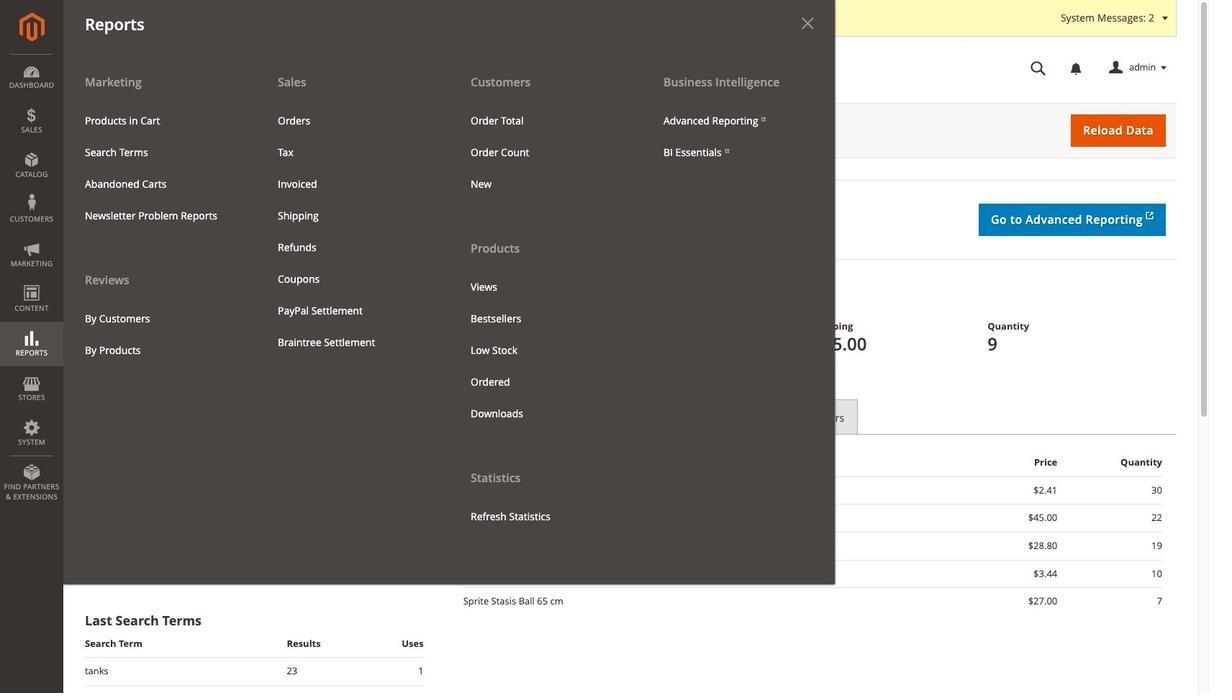 Task type: locate. For each thing, give the bounding box(es) containing it.
menu bar
[[0, 0, 835, 584]]

magento admin panel image
[[19, 12, 44, 42]]

menu
[[63, 66, 835, 584], [63, 66, 256, 366], [449, 66, 642, 532], [74, 105, 245, 232], [267, 105, 438, 358], [460, 105, 631, 200], [653, 105, 824, 168], [460, 271, 631, 429], [74, 303, 245, 366]]



Task type: vqa. For each thing, say whether or not it's contained in the screenshot.
text box
no



